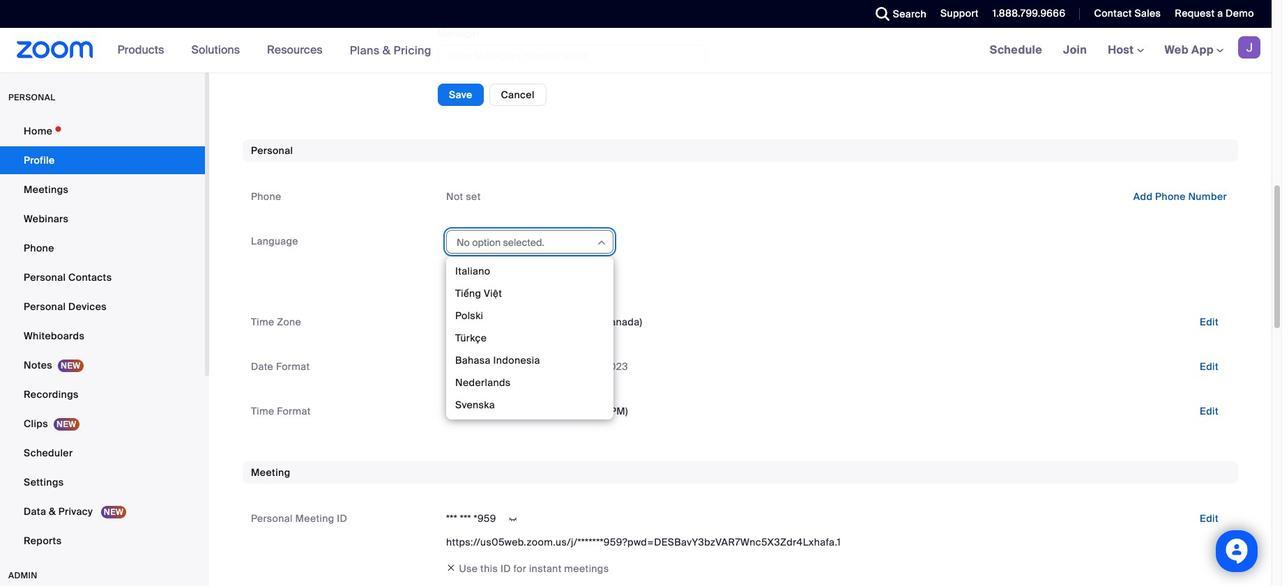 Task type: describe. For each thing, give the bounding box(es) containing it.
notes
[[24, 359, 52, 372]]

schedule
[[990, 43, 1042, 57]]

edit button for time format
[[1189, 400, 1230, 422]]

use for use this id for instant meetings
[[459, 563, 478, 575]]

mm/dd/yyyy
[[446, 360, 504, 373]]

example: 12/14/2023
[[526, 360, 628, 373]]

personal contacts
[[24, 271, 112, 284]]

personal for personal meeting id
[[251, 512, 293, 525]]

webinars
[[24, 213, 68, 225]]

contact sales
[[1094, 7, 1161, 20]]

admin
[[8, 570, 37, 581]]

host button
[[1108, 43, 1144, 57]]

products button
[[118, 28, 170, 73]]

web app button
[[1165, 43, 1224, 57]]

time zone
[[251, 316, 301, 328]]

cancel button
[[489, 84, 546, 106]]

zone
[[277, 316, 301, 328]]

edit for time zone
[[1200, 316, 1219, 328]]

1 vertical spatial meeting
[[295, 512, 334, 525]]

2 *** from the left
[[460, 512, 471, 525]]

add phone number
[[1133, 190, 1227, 203]]

date
[[251, 360, 273, 373]]

id for meeting
[[337, 512, 347, 525]]

recordings link
[[0, 381, 205, 409]]

devices
[[68, 301, 107, 313]]

use this id for instant meetings
[[459, 563, 609, 575]]

host
[[1108, 43, 1137, 57]]

language
[[251, 235, 298, 248]]

*** *** *959
[[446, 512, 496, 525]]

webinars link
[[0, 205, 205, 233]]

02:00
[[578, 405, 607, 417]]

(gmt-
[[446, 316, 475, 328]]

request a demo
[[1175, 7, 1254, 20]]

personal for personal
[[251, 144, 293, 157]]

whiteboards link
[[0, 322, 205, 350]]

contact
[[1094, 7, 1132, 20]]

sales
[[1135, 7, 1161, 20]]

not set
[[446, 190, 481, 203]]

personal meeting id
[[251, 512, 347, 525]]

add phone number button
[[1122, 186, 1238, 208]]

instant
[[529, 563, 562, 575]]

join link
[[1053, 28, 1098, 73]]

Job Title text field
[[438, 0, 706, 5]]

personal for personal devices
[[24, 301, 66, 313]]

türkçe
[[455, 332, 487, 345]]

resources
[[267, 43, 323, 57]]

and
[[582, 316, 600, 328]]

phone inside button
[[1155, 190, 1186, 203]]

edit for time format
[[1200, 405, 1219, 417]]

settings link
[[0, 469, 205, 496]]

this
[[480, 563, 498, 575]]

scheduler
[[24, 447, 73, 459]]

Select Language text field
[[455, 232, 595, 253]]

tiếng
[[455, 287, 481, 300]]

hide options image
[[596, 237, 607, 248]]

clips link
[[0, 410, 205, 438]]

pm)
[[610, 405, 628, 417]]

schedule link
[[979, 28, 1053, 73]]

product information navigation
[[107, 28, 442, 73]]

nederlands
[[455, 377, 511, 389]]

format for date format
[[276, 360, 310, 373]]

8:00)
[[475, 316, 500, 328]]

products
[[118, 43, 164, 57]]

(gmt-8:00) pacific time (us and canada)
[[446, 316, 642, 328]]

solutions button
[[191, 28, 246, 73]]

phone inside personal menu menu
[[24, 242, 54, 254]]

svenska
[[455, 399, 495, 412]]

format for time format
[[277, 405, 311, 417]]

web
[[1165, 43, 1189, 57]]

search button
[[865, 0, 930, 28]]

data
[[24, 505, 46, 518]]

0 vertical spatial save button
[[438, 84, 484, 106]]

1.888.799.9666
[[993, 7, 1066, 20]]

meetings
[[564, 563, 609, 575]]

use 12-hour time (example: 02:00 pm)
[[446, 405, 628, 417]]

profile
[[24, 154, 55, 167]]

privacy
[[58, 505, 93, 518]]

(example:
[[529, 405, 576, 417]]

2 edit from the top
[[1200, 360, 1219, 373]]

app
[[1192, 43, 1214, 57]]

reports
[[24, 535, 62, 547]]

time for use 12-hour time (example: 02:00 pm)
[[251, 405, 274, 417]]



Task type: vqa. For each thing, say whether or not it's contained in the screenshot.
Fun Fact element
no



Task type: locate. For each thing, give the bounding box(es) containing it.
0 vertical spatial format
[[276, 360, 310, 373]]

scheduler link
[[0, 439, 205, 467]]

demo
[[1226, 7, 1254, 20]]

1 horizontal spatial meeting
[[295, 512, 334, 525]]

whiteboards
[[24, 330, 84, 342]]

bahasa indonesia
[[455, 354, 540, 367]]

phone link
[[0, 234, 205, 262]]

2 horizontal spatial phone
[[1155, 190, 1186, 203]]

banner
[[0, 28, 1272, 73]]

1.888.799.9666 button
[[982, 0, 1069, 28], [993, 7, 1066, 20]]

cancel
[[501, 89, 535, 101]]

0 horizontal spatial &
[[49, 505, 56, 518]]

https://us05web.zoom.us/j/*******959?pwd=desbavy3bzvar7wnc5x3zdr4lxhafa.1
[[446, 536, 841, 549]]

data & privacy
[[24, 505, 95, 518]]

0 horizontal spatial id
[[337, 512, 347, 525]]

& for pricing
[[383, 43, 391, 58]]

hour
[[481, 405, 503, 417]]

meetings navigation
[[979, 28, 1272, 73]]

0 vertical spatial &
[[383, 43, 391, 58]]

0 vertical spatial id
[[337, 512, 347, 525]]

id
[[337, 512, 347, 525], [501, 563, 511, 575]]

plans
[[350, 43, 380, 58]]

1 *** from the left
[[446, 512, 457, 525]]

time down 'date'
[[251, 405, 274, 417]]

phone up language
[[251, 190, 281, 203]]

save button left cancel
[[438, 84, 484, 106]]

2 edit button from the top
[[1189, 355, 1230, 378]]

save up tiếng
[[457, 271, 481, 284]]

1 horizontal spatial id
[[501, 563, 511, 575]]

edit button for time zone
[[1189, 311, 1230, 333]]

use
[[446, 405, 465, 417], [459, 563, 478, 575]]

plans & pricing
[[350, 43, 432, 58]]

personal devices
[[24, 301, 107, 313]]

personal menu menu
[[0, 117, 205, 556]]

web app
[[1165, 43, 1214, 57]]

not
[[446, 190, 463, 203]]

format right 'date'
[[276, 360, 310, 373]]

use left 12-
[[446, 405, 465, 417]]

save for bottommost save button
[[457, 271, 481, 284]]

polski
[[455, 310, 483, 322]]

join
[[1063, 43, 1087, 57]]

phone
[[251, 190, 281, 203], [1155, 190, 1186, 203], [24, 242, 54, 254]]

show personal meeting id image
[[502, 513, 524, 526]]

number
[[1188, 190, 1227, 203]]

meetings
[[24, 183, 69, 196]]

0 horizontal spatial ***
[[446, 512, 457, 525]]

personal
[[251, 144, 293, 157], [24, 271, 66, 284], [24, 301, 66, 313], [251, 512, 293, 525]]

1 edit from the top
[[1200, 316, 1219, 328]]

time
[[506, 405, 527, 417]]

for
[[514, 563, 527, 575]]

tiếng việt
[[455, 287, 502, 300]]

phone down webinars
[[24, 242, 54, 254]]

phone right the add
[[1155, 190, 1186, 203]]

12-
[[468, 405, 481, 417]]

0 vertical spatial save
[[449, 89, 472, 101]]

personal for personal contacts
[[24, 271, 66, 284]]

pricing
[[394, 43, 432, 58]]

việt
[[484, 287, 502, 300]]

list box
[[450, 37, 610, 416]]

set
[[466, 190, 481, 203]]

& for privacy
[[49, 505, 56, 518]]

1 horizontal spatial &
[[383, 43, 391, 58]]

1 vertical spatial format
[[277, 405, 311, 417]]

12/14/2023
[[575, 360, 628, 373]]

pacific
[[503, 316, 535, 328]]

0 horizontal spatial phone
[[24, 242, 54, 254]]

request a demo link
[[1165, 0, 1272, 28], [1175, 7, 1254, 20]]

time left zone
[[251, 316, 274, 328]]

*959
[[474, 512, 496, 525]]

& right plans
[[383, 43, 391, 58]]

1 vertical spatial &
[[49, 505, 56, 518]]

0 vertical spatial use
[[446, 405, 465, 417]]

example:
[[529, 360, 572, 373]]

1 horizontal spatial ***
[[460, 512, 471, 525]]

save button up "polski"
[[446, 266, 492, 288]]

3 edit from the top
[[1200, 405, 1219, 417]]

request
[[1175, 7, 1215, 20]]

profile link
[[0, 146, 205, 174]]

contact sales link
[[1084, 0, 1165, 28], [1094, 7, 1161, 20]]

1 edit button from the top
[[1189, 311, 1230, 333]]

time for (gmt-8:00) pacific time (us and canada)
[[251, 316, 274, 328]]

personal contacts link
[[0, 264, 205, 291]]

format
[[276, 360, 310, 373], [277, 405, 311, 417]]

clips
[[24, 418, 48, 430]]

a
[[1217, 7, 1223, 20]]

& inside product information navigation
[[383, 43, 391, 58]]

0 horizontal spatial meeting
[[251, 466, 290, 479]]

data & privacy link
[[0, 498, 205, 526]]

meetings link
[[0, 176, 205, 204]]

1 horizontal spatial phone
[[251, 190, 281, 203]]

save left cancel
[[449, 89, 472, 101]]

time left (us
[[537, 316, 561, 328]]

save for topmost save button
[[449, 89, 472, 101]]

recordings
[[24, 388, 79, 401]]

4 edit from the top
[[1200, 512, 1219, 525]]

4 edit button from the top
[[1189, 507, 1230, 530]]

profile picture image
[[1238, 36, 1261, 59]]

& inside data & privacy link
[[49, 505, 56, 518]]

***
[[446, 512, 457, 525], [460, 512, 471, 525]]

home link
[[0, 117, 205, 145]]

italiano
[[455, 265, 490, 278]]

canada)
[[603, 316, 642, 328]]

zoom logo image
[[17, 41, 93, 59]]

banner containing products
[[0, 28, 1272, 73]]

1 vertical spatial save
[[457, 271, 481, 284]]

search
[[893, 8, 927, 20]]

time format
[[251, 405, 311, 417]]

add
[[1133, 190, 1153, 203]]

& right data
[[49, 505, 56, 518]]

indonesia
[[493, 354, 540, 367]]

&
[[383, 43, 391, 58], [49, 505, 56, 518]]

edit for personal meeting id
[[1200, 512, 1219, 525]]

contacts
[[68, 271, 112, 284]]

1 vertical spatial use
[[459, 563, 478, 575]]

list box containing italiano
[[450, 37, 610, 416]]

meeting
[[251, 466, 290, 479], [295, 512, 334, 525]]

use for use 12-hour time (example: 02:00 pm)
[[446, 405, 465, 417]]

settings
[[24, 476, 64, 489]]

3 edit button from the top
[[1189, 400, 1230, 422]]

plans & pricing link
[[350, 43, 432, 58], [350, 43, 432, 58]]

format down date format
[[277, 405, 311, 417]]

solutions
[[191, 43, 240, 57]]

id for this
[[501, 563, 511, 575]]

use left this
[[459, 563, 478, 575]]

edit button
[[1189, 311, 1230, 333], [1189, 355, 1230, 378], [1189, 400, 1230, 422], [1189, 507, 1230, 530]]

notes link
[[0, 351, 205, 379]]

0 vertical spatial meeting
[[251, 466, 290, 479]]

personal devices link
[[0, 293, 205, 321]]

edit button for personal meeting id
[[1189, 507, 1230, 530]]

support
[[941, 7, 979, 20]]

(us
[[563, 316, 580, 328]]

1 vertical spatial save button
[[446, 266, 492, 288]]

1 vertical spatial id
[[501, 563, 511, 575]]

personal
[[8, 92, 55, 103]]

resources button
[[267, 28, 329, 73]]



